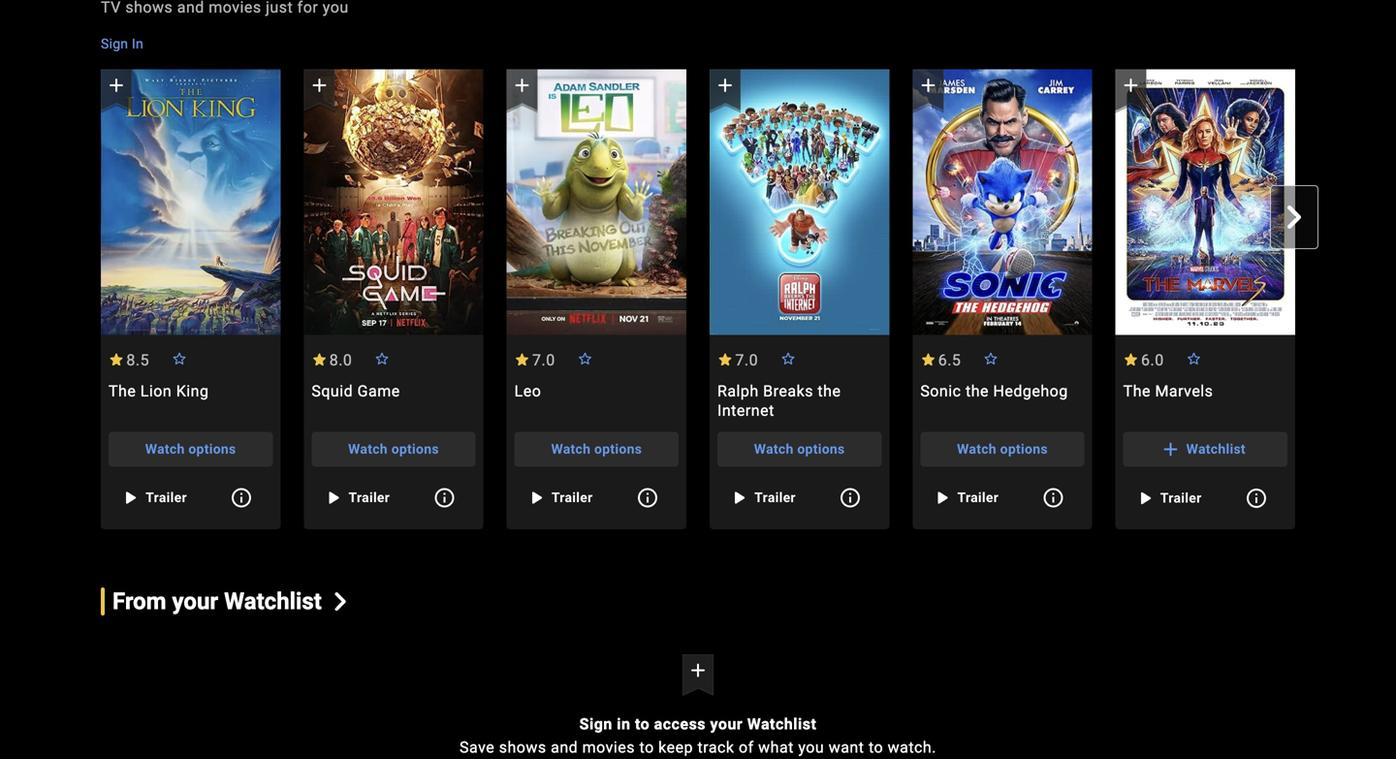 Task type: describe. For each thing, give the bounding box(es) containing it.
to right want
[[869, 738, 884, 757]]

trailer button for squid game
[[320, 481, 398, 516]]

sign in button
[[101, 34, 1296, 54]]

internet
[[718, 402, 775, 420]]

options for sonic the hedgehog
[[1000, 441, 1048, 457]]

group containing 6.0
[[1116, 69, 1296, 530]]

trailer for ralph breaks the internet
[[755, 490, 796, 506]]

more information image for squid game
[[433, 486, 456, 510]]

star border inline image
[[578, 352, 593, 365]]

movies
[[582, 738, 635, 757]]

add image for ralph breaks the internet
[[714, 74, 737, 97]]

watchlist inside watchlist button
[[1187, 441, 1246, 457]]

watch options for leo
[[551, 441, 642, 457]]

your inside from your watchlist link
[[172, 588, 218, 615]]

options for ralph breaks the internet
[[797, 441, 845, 457]]

more information image for leo
[[636, 486, 659, 510]]

1 horizontal spatial chevron right inline image
[[1283, 206, 1306, 229]]

sign for in
[[101, 36, 128, 52]]

group containing 6.5
[[913, 69, 1093, 530]]

the inside ralph breaks the internet
[[818, 382, 841, 401]]

to right in
[[635, 715, 650, 733]]

star inline image for 8.0
[[312, 353, 327, 366]]

the marvels link
[[1116, 382, 1296, 421]]

more information image for ralph breaks the internet
[[839, 486, 862, 510]]

to left the keep
[[640, 738, 654, 757]]

marvels
[[1155, 382, 1214, 401]]

star inline image for 6.0
[[1124, 353, 1139, 366]]

of
[[739, 738, 754, 757]]

6.0
[[1141, 351, 1164, 370]]

play arrow image for ralph breaks the internet
[[727, 486, 751, 510]]

8.0
[[329, 351, 352, 370]]

watch for squid game
[[348, 441, 388, 457]]

add image inside watchlist button
[[1159, 438, 1183, 461]]

star border inline image for lion
[[172, 352, 187, 365]]

star inline image for 8.5
[[109, 353, 124, 366]]

sign in to access your watchlist save shows and movies to keep track of what you want to watch.
[[460, 715, 937, 757]]

from
[[112, 588, 166, 615]]

leo
[[515, 382, 541, 401]]

trailer button for leo
[[523, 481, 601, 516]]

options for leo
[[594, 441, 642, 457]]

sonic
[[921, 382, 962, 401]]

star border inline image for game
[[375, 352, 390, 365]]

ralph breaks the internet
[[718, 382, 841, 420]]

group containing 8.0
[[304, 69, 484, 530]]

add image for 6.0
[[1120, 74, 1143, 97]]

the for the lion king
[[109, 382, 136, 401]]

watch options for sonic the hedgehog
[[957, 441, 1048, 457]]

watch options for the lion king
[[145, 441, 236, 457]]

6.5
[[938, 351, 961, 370]]

king
[[176, 382, 209, 401]]

trailer for the lion king
[[146, 490, 187, 506]]

sonic the hedgehog link
[[913, 382, 1093, 421]]

chevron right inline image inside from your watchlist link
[[331, 592, 350, 611]]

add image for 8.5
[[105, 74, 128, 97]]

watch for the lion king
[[145, 441, 185, 457]]

watch.
[[888, 738, 937, 757]]

the marvels image
[[1116, 69, 1296, 335]]

star inline image for 6.5
[[921, 353, 936, 366]]

play arrow image for the lion king
[[118, 486, 142, 510]]

star border inline image for marvels
[[1186, 352, 1202, 365]]

in
[[132, 36, 144, 52]]

the for the marvels
[[1124, 382, 1151, 401]]

trailer for leo
[[552, 490, 593, 506]]

options for squid game
[[391, 441, 439, 457]]

trailer button for sonic the hedgehog
[[928, 481, 1007, 516]]



Task type: locate. For each thing, give the bounding box(es) containing it.
5 star border inline image from the left
[[1186, 352, 1202, 365]]

watch for sonic the hedgehog
[[957, 441, 997, 457]]

2 watch options from the left
[[348, 441, 439, 457]]

the lion king
[[109, 382, 209, 401]]

in
[[617, 715, 631, 733]]

shows
[[499, 738, 547, 757]]

watch options
[[145, 441, 236, 457], [348, 441, 439, 457], [551, 441, 642, 457], [754, 441, 845, 457], [957, 441, 1048, 457]]

more information image
[[1245, 487, 1268, 510]]

2 the from the left
[[1124, 382, 1151, 401]]

more information image for sonic the hedgehog
[[1042, 486, 1065, 510]]

5 more information image from the left
[[1042, 486, 1065, 510]]

4 more information image from the left
[[839, 486, 862, 510]]

1 add image from the left
[[105, 74, 128, 97]]

star border inline image up marvels
[[1186, 352, 1202, 365]]

7.0 for ralph breaks the internet
[[735, 351, 758, 370]]

2 star border inline image from the left
[[375, 352, 390, 365]]

watch options down squid game 'link'
[[348, 441, 439, 457]]

watch down squid game 'link'
[[348, 441, 388, 457]]

2 star inline image from the left
[[515, 353, 530, 366]]

2 star inline image from the left
[[718, 353, 733, 366]]

0 horizontal spatial add image
[[511, 74, 534, 97]]

save
[[460, 738, 495, 757]]

watch options for ralph breaks the internet
[[754, 441, 845, 457]]

0 horizontal spatial watchlist
[[224, 588, 322, 615]]

0 horizontal spatial 7.0
[[532, 351, 555, 370]]

trailer button for ralph breaks the internet
[[726, 481, 804, 516]]

track
[[698, 738, 735, 757]]

star inline image
[[312, 353, 327, 366], [718, 353, 733, 366]]

1 watch options button from the left
[[109, 432, 273, 467]]

play arrow image for sonic the hedgehog
[[930, 486, 954, 510]]

lion
[[140, 382, 172, 401]]

options down squid game 'link'
[[391, 441, 439, 457]]

trailer button for the marvels
[[1131, 481, 1210, 516]]

3 options from the left
[[594, 441, 642, 457]]

1 vertical spatial your
[[710, 715, 743, 733]]

3 star border inline image from the left
[[781, 352, 796, 365]]

sign in
[[101, 36, 144, 52]]

the right breaks
[[818, 382, 841, 401]]

3 watch options from the left
[[551, 441, 642, 457]]

want
[[829, 738, 865, 757]]

1 horizontal spatial the
[[1124, 382, 1151, 401]]

trailer button for the lion king
[[117, 481, 195, 516]]

sign left in
[[101, 36, 128, 52]]

ralph breaks the internet image
[[710, 69, 890, 335]]

trailer for squid game
[[349, 490, 390, 506]]

4 watch options from the left
[[754, 441, 845, 457]]

1 more information image from the left
[[230, 486, 253, 510]]

0 horizontal spatial play arrow image
[[321, 486, 345, 510]]

add image
[[105, 74, 128, 97], [308, 74, 331, 97], [917, 74, 940, 97], [1120, 74, 1143, 97]]

the marvels
[[1124, 382, 1214, 401]]

sign inside sign in to access your watchlist save shows and movies to keep track of what you want to watch.
[[580, 715, 613, 733]]

watch options button for ralph breaks the internet
[[718, 432, 882, 467]]

star inline image left 8.0
[[312, 353, 327, 366]]

5 watch from the left
[[957, 441, 997, 457]]

5 watch options button from the left
[[921, 432, 1085, 467]]

watch for ralph breaks the internet
[[754, 441, 794, 457]]

1 star inline image from the left
[[312, 353, 327, 366]]

watchlist
[[1187, 441, 1246, 457], [224, 588, 322, 615], [747, 715, 817, 733]]

1 horizontal spatial your
[[710, 715, 743, 733]]

ralph
[[718, 382, 759, 401]]

1 options from the left
[[188, 441, 236, 457]]

2 add image from the left
[[308, 74, 331, 97]]

4 add image from the left
[[1120, 74, 1143, 97]]

sign up movies at the bottom of the page
[[580, 715, 613, 733]]

watch options down the lion king link
[[145, 441, 236, 457]]

watch options down ralph breaks the internet link
[[754, 441, 845, 457]]

trailer for the marvels
[[1161, 490, 1202, 506]]

star inline image left 8.5
[[109, 353, 124, 366]]

star border inline image for the
[[983, 352, 999, 365]]

star inline image up ralph on the bottom of the page
[[718, 353, 733, 366]]

4 watch options button from the left
[[718, 432, 882, 467]]

1 horizontal spatial 7.0
[[735, 351, 758, 370]]

sign for in
[[580, 715, 613, 733]]

the lion king link
[[101, 382, 281, 421]]

star inline image up leo
[[515, 353, 530, 366]]

1 the from the left
[[109, 382, 136, 401]]

1 trailer from the left
[[146, 490, 187, 506]]

add image for 8.0
[[308, 74, 331, 97]]

what
[[758, 738, 794, 757]]

play arrow image for leo
[[524, 486, 548, 510]]

game
[[357, 382, 400, 401]]

1 horizontal spatial watchlist
[[747, 715, 817, 733]]

sign inside "button"
[[101, 36, 128, 52]]

2 7.0 from the left
[[735, 351, 758, 370]]

4 star inline image from the left
[[1124, 353, 1139, 366]]

watch
[[145, 441, 185, 457], [348, 441, 388, 457], [551, 441, 591, 457], [754, 441, 794, 457], [957, 441, 997, 457]]

add image for 6.5
[[917, 74, 940, 97]]

1 horizontal spatial sign
[[580, 715, 613, 733]]

sonic the hedgehog
[[921, 382, 1068, 401]]

1 star inline image from the left
[[109, 353, 124, 366]]

1 watch options from the left
[[145, 441, 236, 457]]

3 more information image from the left
[[636, 486, 659, 510]]

chevron right inline image
[[1283, 206, 1306, 229], [331, 592, 350, 611]]

1 horizontal spatial play arrow image
[[1133, 487, 1157, 510]]

5 watch options from the left
[[957, 441, 1048, 457]]

your
[[172, 588, 218, 615], [710, 715, 743, 733]]

1 vertical spatial chevron right inline image
[[331, 592, 350, 611]]

access
[[654, 715, 706, 733]]

7.0
[[532, 351, 555, 370], [735, 351, 758, 370]]

2 play arrow image from the left
[[524, 486, 548, 510]]

watch options button for the lion king
[[109, 432, 273, 467]]

1 the from the left
[[818, 382, 841, 401]]

from your watchlist
[[112, 588, 322, 615]]

star border inline image up 'king'
[[172, 352, 187, 365]]

the
[[818, 382, 841, 401], [966, 382, 989, 401]]

add image for leo
[[511, 74, 534, 97]]

6 trailer from the left
[[1161, 490, 1202, 506]]

your right from
[[172, 588, 218, 615]]

watch options button down the lion king link
[[109, 432, 273, 467]]

1 7.0 from the left
[[532, 351, 555, 370]]

1 star border inline image from the left
[[172, 352, 187, 365]]

trailer
[[146, 490, 187, 506], [349, 490, 390, 506], [552, 490, 593, 506], [755, 490, 796, 506], [958, 490, 999, 506], [1161, 490, 1202, 506]]

watch down the leo link
[[551, 441, 591, 457]]

breaks
[[763, 382, 814, 401]]

from your watchlist link
[[101, 588, 350, 616]]

watchlist inside from your watchlist link
[[224, 588, 322, 615]]

1 horizontal spatial star inline image
[[718, 353, 733, 366]]

play arrow image
[[118, 486, 142, 510], [524, 486, 548, 510], [727, 486, 751, 510], [930, 486, 954, 510]]

3 play arrow image from the left
[[727, 486, 751, 510]]

1 play arrow image from the left
[[118, 486, 142, 510]]

your inside sign in to access your watchlist save shows and movies to keep track of what you want to watch.
[[710, 715, 743, 733]]

3 trailer from the left
[[552, 490, 593, 506]]

3 watch options button from the left
[[515, 432, 679, 467]]

more information image for the lion king
[[230, 486, 253, 510]]

the inside group
[[1124, 382, 1151, 401]]

star inline image left 6.0
[[1124, 353, 1139, 366]]

2 more information image from the left
[[433, 486, 456, 510]]

0 horizontal spatial sign
[[101, 36, 128, 52]]

the down 6.0
[[1124, 382, 1151, 401]]

the
[[109, 382, 136, 401], [1124, 382, 1151, 401]]

star border inline image for breaks
[[781, 352, 796, 365]]

you
[[798, 738, 825, 757]]

watch options button down the leo link
[[515, 432, 679, 467]]

the lion king image
[[101, 69, 281, 335]]

play arrow image
[[321, 486, 345, 510], [1133, 487, 1157, 510]]

star border inline image up game
[[375, 352, 390, 365]]

0 vertical spatial chevron right inline image
[[1283, 206, 1306, 229]]

4 watch from the left
[[754, 441, 794, 457]]

watch options for squid game
[[348, 441, 439, 457]]

5 trailer from the left
[[958, 490, 999, 506]]

trailer for sonic the hedgehog
[[958, 490, 999, 506]]

0 horizontal spatial star inline image
[[312, 353, 327, 366]]

3 watch from the left
[[551, 441, 591, 457]]

more information image
[[230, 486, 253, 510], [433, 486, 456, 510], [636, 486, 659, 510], [839, 486, 862, 510], [1042, 486, 1065, 510]]

squid
[[312, 382, 353, 401]]

watch options down the leo link
[[551, 441, 642, 457]]

0 horizontal spatial chevron right inline image
[[331, 592, 350, 611]]

keep
[[659, 738, 693, 757]]

trailer button
[[117, 481, 195, 516], [320, 481, 398, 516], [523, 481, 601, 516], [726, 481, 804, 516], [928, 481, 1007, 516], [1131, 481, 1210, 516]]

2 vertical spatial watchlist
[[747, 715, 817, 733]]

options
[[188, 441, 236, 457], [391, 441, 439, 457], [594, 441, 642, 457], [797, 441, 845, 457], [1000, 441, 1048, 457]]

the left the lion
[[109, 382, 136, 401]]

3 add image from the left
[[917, 74, 940, 97]]

watch options button
[[109, 432, 273, 467], [312, 432, 476, 467], [515, 432, 679, 467], [718, 432, 882, 467], [921, 432, 1085, 467]]

watchlist inside sign in to access your watchlist save shows and movies to keep track of what you want to watch.
[[747, 715, 817, 733]]

7.0 up leo
[[532, 351, 555, 370]]

group
[[78, 69, 1319, 533], [101, 69, 281, 530], [101, 69, 281, 335], [304, 69, 484, 530], [304, 69, 484, 335], [507, 69, 687, 530], [507, 69, 687, 335], [710, 69, 890, 530], [710, 69, 890, 335], [913, 69, 1093, 530], [913, 69, 1093, 335], [1116, 69, 1296, 530], [1116, 69, 1296, 335]]

squid game link
[[304, 382, 484, 421]]

0 vertical spatial sign
[[101, 36, 128, 52]]

4 play arrow image from the left
[[930, 486, 954, 510]]

3 star inline image from the left
[[921, 353, 936, 366]]

1 vertical spatial watchlist
[[224, 588, 322, 615]]

2 the from the left
[[966, 382, 989, 401]]

star inline image left 6.5
[[921, 353, 936, 366]]

options for the lion king
[[188, 441, 236, 457]]

0 horizontal spatial the
[[818, 382, 841, 401]]

watch down internet
[[754, 441, 794, 457]]

4 options from the left
[[797, 441, 845, 457]]

ralph breaks the internet link
[[710, 382, 890, 421]]

2 options from the left
[[391, 441, 439, 457]]

star border inline image up sonic the hedgehog
[[983, 352, 999, 365]]

the right "sonic"
[[966, 382, 989, 401]]

8.5
[[126, 351, 149, 370]]

to
[[635, 715, 650, 733], [640, 738, 654, 757], [869, 738, 884, 757]]

0 vertical spatial your
[[172, 588, 218, 615]]

play arrow image for the
[[1133, 487, 1157, 510]]

leo link
[[507, 382, 687, 421]]

your up the track
[[710, 715, 743, 733]]

watch down the sonic the hedgehog link
[[957, 441, 997, 457]]

leo image
[[507, 69, 687, 335]]

watch options button down the sonic the hedgehog link
[[921, 432, 1085, 467]]

2 watch from the left
[[348, 441, 388, 457]]

0 horizontal spatial your
[[172, 588, 218, 615]]

5 options from the left
[[1000, 441, 1048, 457]]

watch options button for leo
[[515, 432, 679, 467]]

and
[[551, 738, 578, 757]]

watch options button for squid game
[[312, 432, 476, 467]]

sonic the hedgehog image
[[913, 69, 1093, 335]]

hedgehog
[[993, 382, 1068, 401]]

2 watch options button from the left
[[312, 432, 476, 467]]

watch down the lion king link
[[145, 441, 185, 457]]

star inline image
[[109, 353, 124, 366], [515, 353, 530, 366], [921, 353, 936, 366], [1124, 353, 1139, 366]]

watch options button down ralph breaks the internet link
[[718, 432, 882, 467]]

options down the sonic the hedgehog link
[[1000, 441, 1048, 457]]

7.0 for leo
[[532, 351, 555, 370]]

1 horizontal spatial the
[[966, 382, 989, 401]]

watch options button for sonic the hedgehog
[[921, 432, 1085, 467]]

options down ralph breaks the internet link
[[797, 441, 845, 457]]

0 vertical spatial watchlist
[[1187, 441, 1246, 457]]

squid game
[[312, 382, 400, 401]]

2 trailer from the left
[[349, 490, 390, 506]]

options down the leo link
[[594, 441, 642, 457]]

watch for leo
[[551, 441, 591, 457]]

watch options button down squid game 'link'
[[312, 432, 476, 467]]

watchlist button
[[1124, 432, 1288, 467]]

1 vertical spatial sign
[[580, 715, 613, 733]]

2 horizontal spatial add image
[[1159, 438, 1183, 461]]

1 watch from the left
[[145, 441, 185, 457]]

star border inline image
[[172, 352, 187, 365], [375, 352, 390, 365], [781, 352, 796, 365], [983, 352, 999, 365], [1186, 352, 1202, 365]]

2 horizontal spatial watchlist
[[1187, 441, 1246, 457]]

add image
[[511, 74, 534, 97], [714, 74, 737, 97], [1159, 438, 1183, 461]]

4 star border inline image from the left
[[983, 352, 999, 365]]

watch options down the sonic the hedgehog link
[[957, 441, 1048, 457]]

0 horizontal spatial the
[[109, 382, 136, 401]]

star border inline image up breaks
[[781, 352, 796, 365]]

4 trailer from the left
[[755, 490, 796, 506]]

7.0 up ralph on the bottom of the page
[[735, 351, 758, 370]]

sign
[[101, 36, 128, 52], [580, 715, 613, 733]]

options down the lion king link
[[188, 441, 236, 457]]

star inline image for 7.0
[[515, 353, 530, 366]]

play arrow image for squid
[[321, 486, 345, 510]]

1 horizontal spatial add image
[[714, 74, 737, 97]]

star inline image for 7.0
[[718, 353, 733, 366]]

squid game image
[[304, 69, 484, 335]]



Task type: vqa. For each thing, say whether or not it's contained in the screenshot.
field
no



